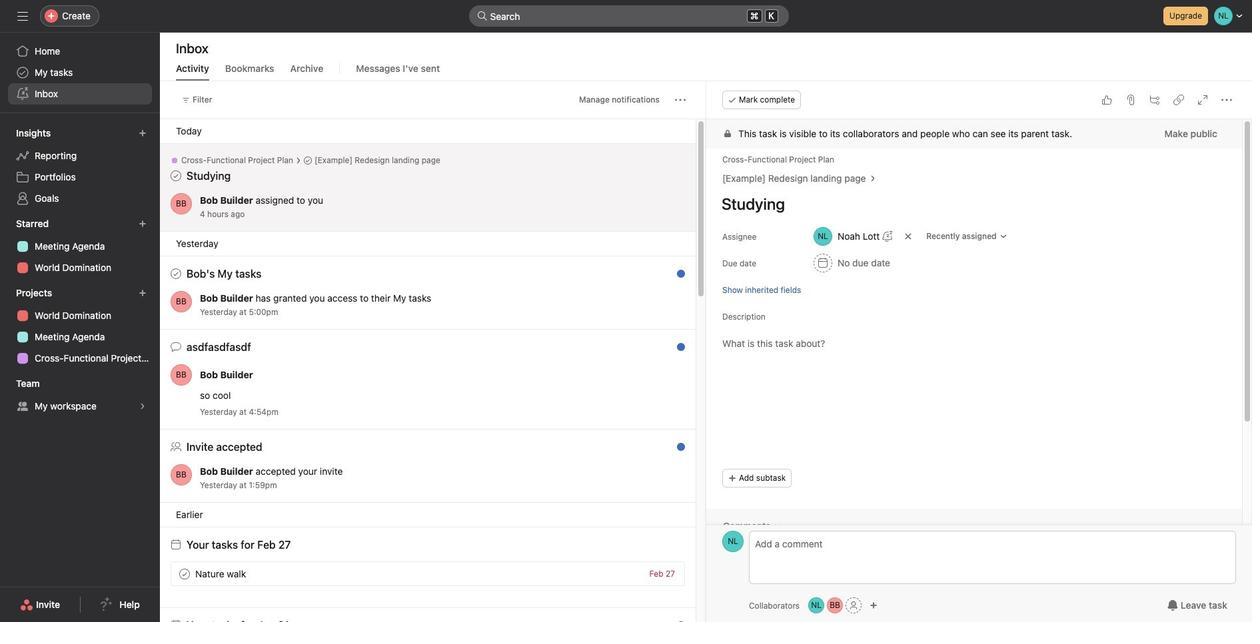 Task type: vqa. For each thing, say whether or not it's contained in the screenshot.
option
no



Task type: locate. For each thing, give the bounding box(es) containing it.
Search tasks, projects, and more text field
[[469, 5, 789, 27]]

copy task link image
[[1174, 95, 1184, 105]]

new project or portfolio image
[[139, 289, 147, 297]]

your tasks for jan 31, task element
[[187, 620, 289, 623]]

studying dialog
[[706, 81, 1252, 623]]

main content
[[706, 119, 1242, 623]]

remove assignee image
[[905, 233, 913, 241]]

more actions image
[[675, 95, 686, 105]]

global element
[[0, 33, 160, 113]]

Task Name text field
[[713, 189, 1226, 219]]

1 vertical spatial archive notification image
[[670, 445, 681, 456]]

None field
[[469, 5, 789, 27]]

0 vertical spatial open user profile image
[[171, 193, 192, 215]]

starred element
[[0, 212, 160, 281]]

add or remove collaborators image
[[827, 598, 843, 614]]

Mark complete checkbox
[[177, 566, 193, 582]]

message icon image
[[171, 342, 181, 353]]

add or remove collaborators image right add or remove collaborators icon
[[870, 602, 878, 610]]

0 vertical spatial archive notification image
[[670, 272, 681, 283]]

archive notification image
[[670, 272, 681, 283], [670, 445, 681, 456]]

insights element
[[0, 121, 160, 212]]

full screen image
[[1198, 95, 1208, 105]]

add or remove collaborators image
[[809, 598, 825, 614], [870, 602, 878, 610]]

open user profile image
[[171, 365, 192, 386], [171, 465, 192, 486], [722, 531, 744, 553]]

1 vertical spatial open user profile image
[[171, 291, 192, 313]]

open user profile image
[[171, 193, 192, 215], [171, 291, 192, 313]]

main content inside studying dialog
[[706, 119, 1242, 623]]

add or remove collaborators image left add or remove collaborators icon
[[809, 598, 825, 614]]

mark complete image
[[177, 566, 193, 582]]

1 horizontal spatial add or remove collaborators image
[[870, 602, 878, 610]]



Task type: describe. For each thing, give the bounding box(es) containing it.
your tasks for feb 27, task element
[[187, 539, 291, 551]]

1 vertical spatial open user profile image
[[171, 465, 192, 486]]

add items to starred image
[[139, 220, 147, 228]]

attachments: add a file to this task, studying image
[[1126, 95, 1136, 105]]

1 open user profile image from the top
[[171, 193, 192, 215]]

see details, my workspace image
[[139, 403, 147, 411]]

projects element
[[0, 281, 160, 372]]

add subtask image
[[1150, 95, 1160, 105]]

prominent image
[[477, 11, 488, 21]]

2 open user profile image from the top
[[171, 291, 192, 313]]

more actions for this task image
[[1222, 95, 1232, 105]]

0 horizontal spatial add or remove collaborators image
[[809, 598, 825, 614]]

2 archive notification image from the top
[[670, 445, 681, 456]]

2 vertical spatial open user profile image
[[722, 531, 744, 553]]

new insights image
[[139, 129, 147, 137]]

teams element
[[0, 372, 160, 420]]

comments image
[[773, 523, 781, 531]]

0 vertical spatial open user profile image
[[171, 365, 192, 386]]

1 archive notification image from the top
[[670, 272, 681, 283]]

0 likes. click to like this task image
[[1102, 95, 1112, 105]]

archive notification image
[[670, 345, 681, 356]]

hide sidebar image
[[17, 11, 28, 21]]



